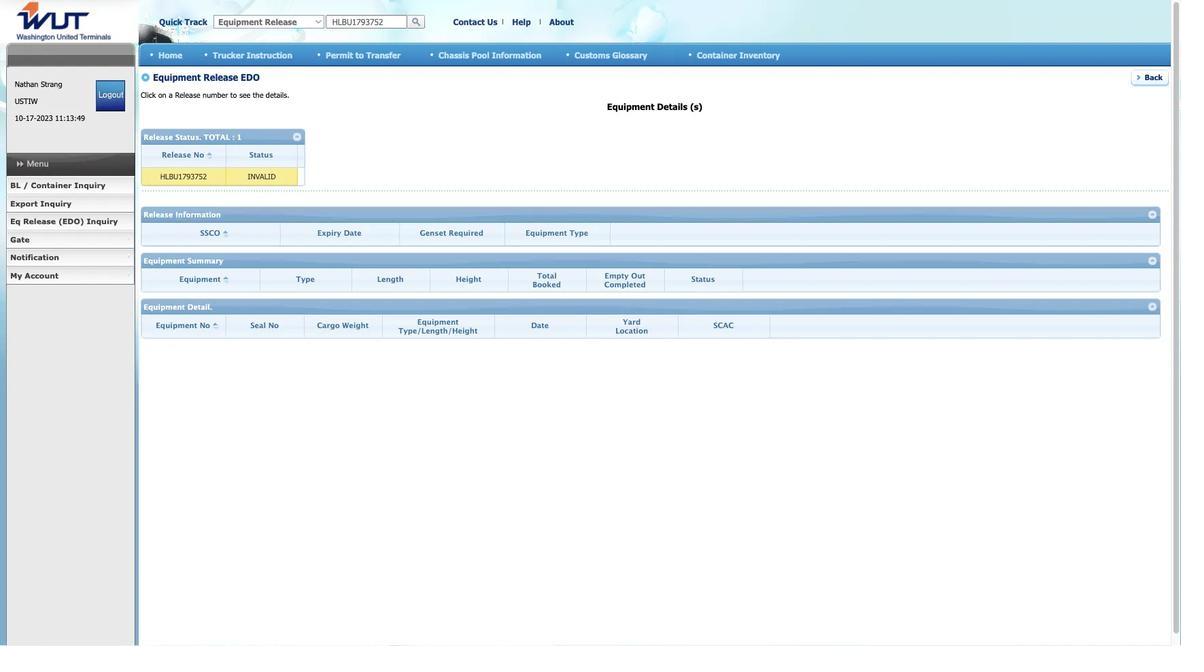Task type: vqa. For each thing, say whether or not it's contained in the screenshot.
BL / CONTAINER INQUIRY
yes



Task type: locate. For each thing, give the bounding box(es) containing it.
1 horizontal spatial container
[[697, 50, 737, 60]]

my account link
[[6, 267, 135, 285]]

export
[[10, 199, 38, 208]]

gate
[[10, 235, 30, 244]]

permit to transfer
[[326, 50, 401, 60]]

2023
[[36, 114, 53, 123]]

account
[[25, 271, 59, 280]]

notification link
[[6, 249, 135, 267]]

quick
[[159, 17, 182, 27]]

container
[[697, 50, 737, 60], [31, 181, 72, 190]]

eq
[[10, 217, 21, 226]]

chassis pool information
[[439, 50, 542, 60]]

gate link
[[6, 231, 135, 249]]

my account
[[10, 271, 59, 280]]

release
[[23, 217, 56, 226]]

container up export inquiry
[[31, 181, 72, 190]]

container left inventory
[[697, 50, 737, 60]]

trucker
[[213, 50, 244, 60]]

home
[[158, 50, 182, 60]]

about link
[[550, 17, 574, 27]]

information
[[492, 50, 542, 60]]

help
[[512, 17, 531, 27]]

trucker instruction
[[213, 50, 293, 60]]

bl / container inquiry link
[[6, 177, 135, 195]]

nathan
[[15, 80, 38, 89]]

inquiry up export inquiry link
[[74, 181, 105, 190]]

help link
[[512, 17, 531, 27]]

instruction
[[247, 50, 293, 60]]

glossary
[[612, 50, 648, 60]]

11:13:49
[[55, 114, 85, 123]]

10-17-2023 11:13:49
[[15, 114, 85, 123]]

eq release (edo) inquiry link
[[6, 213, 135, 231]]

export inquiry link
[[6, 195, 135, 213]]

inquiry for container
[[74, 181, 105, 190]]

2 vertical spatial inquiry
[[87, 217, 118, 226]]

inquiry for (edo)
[[87, 217, 118, 226]]

None text field
[[326, 15, 407, 29]]

inquiry
[[74, 181, 105, 190], [40, 199, 71, 208], [87, 217, 118, 226]]

to
[[356, 50, 364, 60]]

eq release (edo) inquiry
[[10, 217, 118, 226]]

0 horizontal spatial container
[[31, 181, 72, 190]]

0 vertical spatial inquiry
[[74, 181, 105, 190]]

inquiry right '(edo)'
[[87, 217, 118, 226]]

inquiry down bl / container inquiry
[[40, 199, 71, 208]]

contact us link
[[453, 17, 498, 27]]

ustiw
[[15, 97, 38, 106]]

pool
[[472, 50, 490, 60]]



Task type: describe. For each thing, give the bounding box(es) containing it.
17-
[[26, 114, 36, 123]]

0 vertical spatial container
[[697, 50, 737, 60]]

inventory
[[740, 50, 780, 60]]

bl
[[10, 181, 21, 190]]

track
[[185, 17, 207, 27]]

transfer
[[366, 50, 401, 60]]

customs glossary
[[575, 50, 648, 60]]

1 vertical spatial container
[[31, 181, 72, 190]]

1 vertical spatial inquiry
[[40, 199, 71, 208]]

strang
[[41, 80, 62, 89]]

notification
[[10, 253, 59, 262]]

container inventory
[[697, 50, 780, 60]]

us
[[487, 17, 498, 27]]

bl / container inquiry
[[10, 181, 105, 190]]

my
[[10, 271, 22, 280]]

export inquiry
[[10, 199, 71, 208]]

contact us
[[453, 17, 498, 27]]

/
[[23, 181, 28, 190]]

nathan strang
[[15, 80, 62, 89]]

contact
[[453, 17, 485, 27]]

(edo)
[[58, 217, 84, 226]]

customs
[[575, 50, 610, 60]]

about
[[550, 17, 574, 27]]

permit
[[326, 50, 353, 60]]

quick track
[[159, 17, 207, 27]]

10-
[[15, 114, 26, 123]]

login image
[[96, 80, 125, 112]]

chassis
[[439, 50, 469, 60]]



